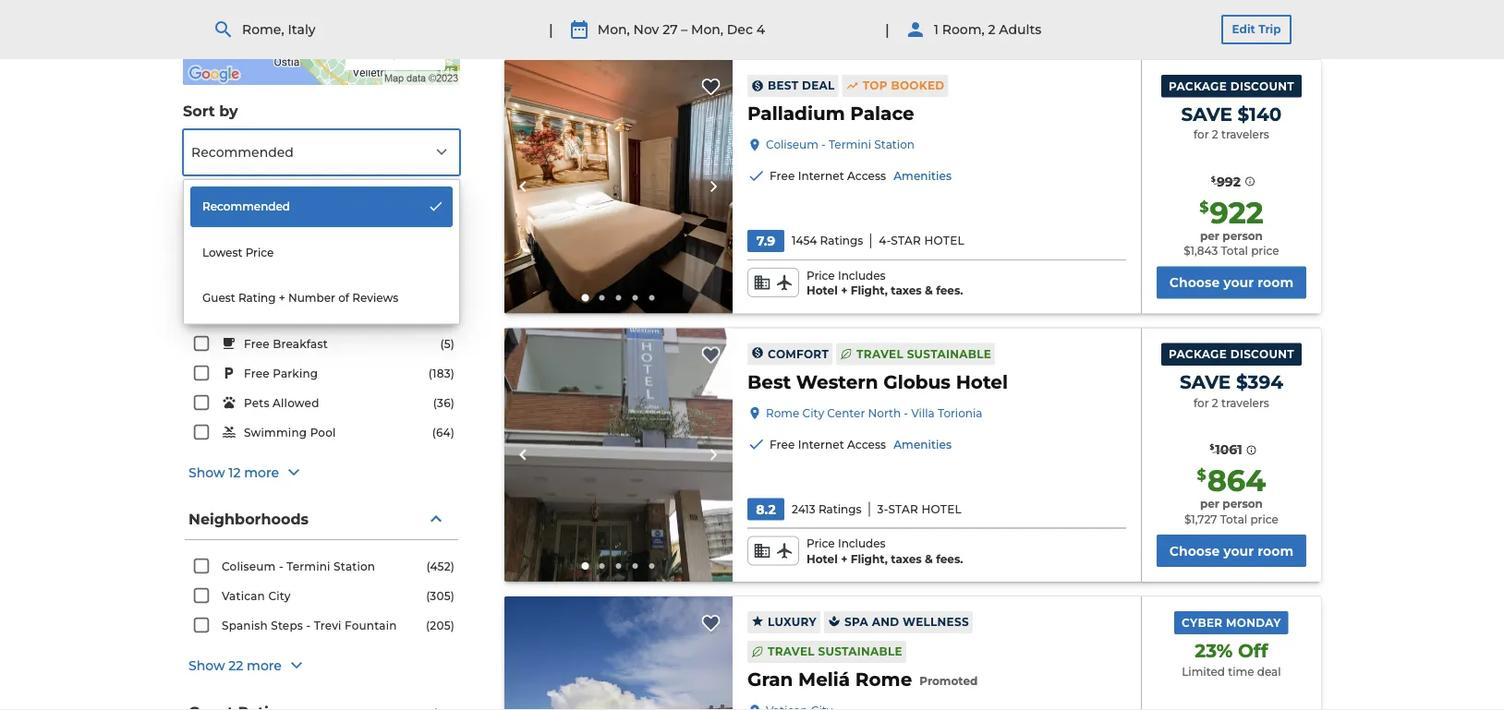 Task type: locate. For each thing, give the bounding box(es) containing it.
2 go to image #2 image from the top
[[599, 564, 605, 569]]

& down 3-star hotel on the right of page
[[925, 553, 933, 566]]

list box
[[183, 179, 460, 325]]

flight, down 3-
[[851, 553, 888, 566]]

1 go to image #1 image from the top
[[582, 294, 589, 302]]

choose your room for 922
[[1170, 275, 1294, 291]]

travel up best western globus hotel
[[857, 347, 904, 361]]

1 vertical spatial package
[[1169, 348, 1227, 361]]

breakfast
[[715, 23, 771, 37], [273, 338, 328, 351]]

travel up "gran"
[[768, 646, 815, 659]]

0 horizontal spatial breakfast
[[273, 338, 328, 351]]

room down $ 922 per person $1,843 total price
[[1258, 275, 1294, 291]]

1 go to image #2 image from the top
[[599, 295, 605, 301]]

1 vertical spatial package discount
[[1169, 348, 1294, 361]]

taxes for 922
[[891, 284, 922, 298]]

shuttle
[[620, 23, 663, 37]]

1 vertical spatial sustainable
[[818, 646, 903, 659]]

free right '27'
[[687, 23, 712, 37]]

per inside "$ 864 per person $1,727 total price"
[[1200, 497, 1220, 511]]

1 vertical spatial flight,
[[851, 553, 888, 566]]

0 vertical spatial travel
[[857, 347, 904, 361]]

internet down palladium palace element
[[798, 169, 844, 183]]

1 vertical spatial price
[[807, 269, 835, 282]]

package up save $140
[[1169, 79, 1227, 93]]

total for 922
[[1221, 244, 1248, 258]]

free down rating at top
[[244, 308, 270, 322]]

0 vertical spatial fees.
[[936, 284, 963, 298]]

1 choose from the top
[[1170, 275, 1220, 291]]

1 horizontal spatial sustainable
[[907, 347, 992, 361]]

coliseum - termini station down palladium palace element
[[766, 138, 915, 151]]

spa and wellness
[[845, 616, 969, 629]]

|
[[549, 20, 553, 38], [885, 20, 890, 38]]

1 vertical spatial go to image #1 image
[[582, 563, 589, 570]]

price down 864
[[1251, 513, 1279, 526]]

0 vertical spatial discount
[[1231, 79, 1294, 93]]

fees. for 864
[[936, 553, 963, 566]]

1 vertical spatial go to image #5 image
[[649, 564, 655, 569]]

amenities inside "amenities" dropdown button
[[189, 258, 267, 276]]

0 vertical spatial price includes hotel + flight, taxes & fees.
[[807, 269, 963, 298]]

1 vertical spatial price
[[1251, 513, 1279, 526]]

3-
[[877, 503, 888, 516]]

monday
[[1226, 616, 1281, 630]]

price right "lowest"
[[245, 246, 274, 259]]

1 vertical spatial includes
[[838, 537, 886, 551]]

show inside show 22 more button
[[189, 658, 225, 674]]

save left $394
[[1180, 371, 1231, 394]]

internet for 922
[[798, 169, 844, 183]]

0 vertical spatial go to image #3 image
[[616, 295, 621, 301]]

cyber
[[1182, 616, 1223, 630]]

map
[[375, 46, 400, 60]]

amenities
[[894, 169, 952, 183], [189, 258, 267, 276], [894, 438, 952, 451]]

save left $140
[[1181, 103, 1233, 125]]

1 vertical spatial for 2 travelers
[[1194, 397, 1269, 410]]

show for amenities
[[189, 465, 225, 481]]

1 vertical spatial room
[[1258, 543, 1294, 559]]

0 vertical spatial choose your room
[[1170, 275, 1294, 291]]

0 vertical spatial more
[[244, 465, 279, 481]]

coliseum down palladium
[[766, 138, 819, 151]]

0 vertical spatial city
[[803, 406, 824, 420]]

1 vertical spatial choose your room button
[[1157, 535, 1307, 567]]

rome down the comfort
[[766, 406, 800, 420]]

time
[[1228, 665, 1254, 678]]

free breakfast right '27'
[[687, 23, 771, 37]]

photo carousel region
[[505, 60, 733, 314], [505, 328, 733, 582], [505, 597, 733, 711]]

(36)
[[433, 397, 455, 410]]

for 2 travelers for 922
[[1194, 128, 1269, 141]]

recommended
[[191, 144, 294, 160], [202, 200, 290, 213]]

free breakfast up free parking
[[244, 338, 328, 351]]

0 vertical spatial includes
[[838, 269, 886, 282]]

$ inside $ 922 per person $1,843 total price
[[1200, 198, 1209, 216]]

choose your room down $1,727
[[1170, 543, 1294, 559]]

$ for 1061
[[1210, 443, 1214, 452]]

flight, down 4- on the top right of the page
[[851, 284, 888, 298]]

1 for from the top
[[1194, 128, 1209, 141]]

1 go to image #4 image from the top
[[632, 295, 638, 301]]

mon, left nov
[[598, 21, 630, 37]]

city
[[803, 406, 824, 420], [268, 590, 291, 603]]

best deal
[[768, 79, 835, 92]]

2 | from the left
[[885, 20, 890, 38]]

per for 922
[[1200, 229, 1220, 242]]

room for 864
[[1258, 543, 1294, 559]]

star right 1454 ratings
[[891, 234, 921, 248]]

choose
[[1170, 275, 1220, 291], [1170, 543, 1220, 559]]

star for 864
[[888, 503, 919, 516]]

1 horizontal spatial rome
[[855, 669, 912, 691]]

0 horizontal spatial mon,
[[598, 21, 630, 37]]

for for 922
[[1194, 128, 1209, 141]]

amenities down the villa
[[894, 438, 952, 451]]

2 photo carousel region from the top
[[505, 328, 733, 582]]

best for best western globus hotel
[[748, 370, 791, 393]]

0 vertical spatial termini
[[829, 138, 871, 151]]

1 horizontal spatial mon,
[[691, 21, 724, 37]]

show for neighborhoods
[[189, 658, 225, 674]]

2 vertical spatial price
[[807, 537, 835, 551]]

0 vertical spatial person
[[1223, 229, 1263, 242]]

your for 922
[[1224, 275, 1254, 291]]

1 vertical spatial more
[[247, 658, 282, 674]]

2413 ratings
[[792, 503, 862, 516]]

go to image #4 image for 864
[[632, 564, 638, 569]]

2 free internet access amenities from the top
[[770, 438, 952, 451]]

0 vertical spatial coliseum - termini station
[[766, 138, 915, 151]]

your
[[1224, 275, 1254, 291], [1224, 543, 1254, 559]]

0 vertical spatial choose
[[1170, 275, 1220, 291]]

total right $1,843
[[1221, 244, 1248, 258]]

1 vertical spatial termini
[[287, 560, 330, 574]]

free
[[687, 23, 712, 37], [770, 169, 795, 183], [244, 308, 270, 322], [244, 338, 270, 351], [244, 367, 270, 381], [770, 438, 795, 451]]

includes down 4- on the top right of the page
[[838, 269, 886, 282]]

for 2 travelers down save $140
[[1194, 128, 1269, 141]]

2 your from the top
[[1224, 543, 1254, 559]]

breakfast down free internet access
[[273, 338, 328, 351]]

choose your room button for 922
[[1157, 266, 1307, 299]]

flight, for 922
[[851, 284, 888, 298]]

access down rome city center north - villa torionia
[[847, 438, 886, 451]]

2 vertical spatial amenities
[[894, 438, 952, 451]]

0 vertical spatial for 2 travelers
[[1194, 128, 1269, 141]]

dec
[[727, 21, 753, 37]]

termini for free internet access
[[829, 138, 871, 151]]

$1,843
[[1184, 244, 1218, 258]]

free internet access amenities down "palace"
[[770, 169, 952, 183]]

access for 922
[[847, 169, 886, 183]]

more inside button
[[244, 465, 279, 481]]

1 vertical spatial taxes
[[891, 553, 922, 566]]

922
[[1210, 194, 1264, 230]]

pets allowed
[[244, 397, 319, 410]]

2 price includes hotel + flight, taxes & fees. from the top
[[807, 537, 963, 566]]

includes for 864
[[838, 537, 886, 551]]

$ left 864
[[1197, 466, 1207, 484]]

list box containing recommended
[[183, 179, 460, 325]]

2 choose from the top
[[1170, 543, 1220, 559]]

1 vertical spatial 2
[[1212, 128, 1219, 141]]

choose your room down $1,843
[[1170, 275, 1294, 291]]

7.9
[[756, 233, 776, 249]]

your down $ 922 per person $1,843 total price
[[1224, 275, 1254, 291]]

4-star hotel
[[879, 234, 965, 248]]

2 person from the top
[[1223, 497, 1263, 511]]

travelers for 922
[[1222, 128, 1269, 141]]

2 includes from the top
[[838, 537, 886, 551]]

more for amenities
[[244, 465, 279, 481]]

palladium palace
[[748, 102, 915, 125]]

star
[[891, 234, 921, 248], [888, 503, 919, 516]]

0 vertical spatial price
[[1251, 244, 1279, 258]]

villa
[[911, 406, 935, 420]]

go to image #5 image
[[649, 295, 655, 301], [649, 564, 655, 569]]

0 vertical spatial travelers
[[1222, 128, 1269, 141]]

go to image #1 image for 922
[[582, 294, 589, 302]]

show inside show 12 more button
[[189, 465, 225, 481]]

for 2 travelers for 864
[[1194, 397, 1269, 410]]

0 horizontal spatial coliseum
[[222, 560, 276, 574]]

save
[[1181, 103, 1233, 125], [1180, 371, 1231, 394]]

2 go to image #1 image from the top
[[582, 563, 589, 570]]

$ inside "$ 864 per person $1,727 total price"
[[1197, 466, 1207, 484]]

north
[[868, 406, 901, 420]]

$ 1061
[[1210, 442, 1243, 458]]

1 vertical spatial recommended
[[202, 200, 290, 213]]

1 go to image #3 image from the top
[[616, 295, 621, 301]]

2 flight, from the top
[[851, 553, 888, 566]]

show
[[189, 465, 225, 481], [189, 658, 225, 674]]

includes down 3-
[[838, 537, 886, 551]]

$ left 1061
[[1210, 443, 1214, 452]]

taxes down 3-star hotel on the right of page
[[891, 553, 922, 566]]

+ for 864
[[841, 553, 848, 566]]

1 for 2 travelers from the top
[[1194, 128, 1269, 141]]

neighborhoods
[[189, 510, 309, 528]]

internet down the guest rating + number of reviews at the top left of page
[[273, 308, 320, 322]]

+ down 1454 ratings
[[841, 284, 848, 298]]

sustainable up globus
[[907, 347, 992, 361]]

mon, right –
[[691, 21, 724, 37]]

1 your from the top
[[1224, 275, 1254, 291]]

show left '12'
[[189, 465, 225, 481]]

1 & from the top
[[925, 284, 933, 298]]

center
[[827, 406, 865, 420]]

2 taxes from the top
[[891, 553, 922, 566]]

city for vatican
[[268, 590, 291, 603]]

choose down $1,727
[[1170, 543, 1220, 559]]

2 room from the top
[[1258, 543, 1294, 559]]

coliseum up vatican
[[222, 560, 276, 574]]

internet down center
[[798, 438, 844, 451]]

0 vertical spatial go to image #2 image
[[599, 295, 605, 301]]

ratings for 922
[[820, 234, 863, 248]]

price includes hotel + flight, taxes & fees. down 4- on the top right of the page
[[807, 269, 963, 298]]

0 vertical spatial free internet access amenities
[[770, 169, 952, 183]]

1 vertical spatial coliseum
[[222, 560, 276, 574]]

mon,
[[598, 21, 630, 37], [691, 21, 724, 37]]

0 vertical spatial go to image #1 image
[[582, 294, 589, 302]]

package for 864
[[1169, 348, 1227, 361]]

2 go to image #3 image from the top
[[616, 564, 621, 569]]

access down of
[[323, 308, 363, 322]]

amenities up 4-star hotel
[[894, 169, 952, 183]]

1 vertical spatial save
[[1180, 371, 1231, 394]]

sustainable
[[907, 347, 992, 361], [818, 646, 903, 659]]

2 for from the top
[[1194, 397, 1209, 410]]

ratings
[[820, 234, 863, 248], [819, 503, 862, 516]]

0 vertical spatial amenities
[[894, 169, 952, 183]]

0 vertical spatial star
[[891, 234, 921, 248]]

2 choose your room from the top
[[1170, 543, 1294, 559]]

1 vertical spatial station
[[334, 560, 375, 574]]

22
[[228, 658, 243, 674]]

1 choose your room from the top
[[1170, 275, 1294, 291]]

go to image #1 image
[[582, 294, 589, 302], [582, 563, 589, 570]]

1 vertical spatial go to image #4 image
[[632, 564, 638, 569]]

2 discount from the top
[[1231, 348, 1294, 361]]

for 2 travelers down save $394
[[1194, 397, 1269, 410]]

1 horizontal spatial station
[[874, 138, 915, 151]]

0 horizontal spatial travel
[[768, 646, 815, 659]]

go to image #4 image for 922
[[632, 295, 638, 301]]

luxury left "airport" at the top
[[513, 23, 552, 37]]

lowest
[[202, 246, 242, 259]]

2 for 2 travelers from the top
[[1194, 397, 1269, 410]]

1 vertical spatial choose your room
[[1170, 543, 1294, 559]]

$ inside $ 1061
[[1210, 443, 1214, 452]]

price includes hotel + flight, taxes & fees.
[[807, 269, 963, 298], [807, 537, 963, 566]]

go to image #3 image
[[616, 295, 621, 301], [616, 564, 621, 569]]

more inside button
[[247, 658, 282, 674]]

per
[[1200, 229, 1220, 242], [1200, 497, 1220, 511]]

price inside $ 922 per person $1,843 total price
[[1251, 244, 1279, 258]]

room down "$ 864 per person $1,727 total price"
[[1258, 543, 1294, 559]]

2 per from the top
[[1200, 497, 1220, 511]]

best for best deal
[[768, 79, 799, 92]]

1 vertical spatial travelers
[[1222, 397, 1269, 410]]

travelers
[[1222, 128, 1269, 141], [1222, 397, 1269, 410]]

city for rome
[[803, 406, 824, 420]]

1 vertical spatial amenities
[[189, 258, 267, 276]]

1 package from the top
[[1169, 79, 1227, 93]]

price for 922
[[1251, 244, 1279, 258]]

city up steps
[[268, 590, 291, 603]]

more right 22
[[247, 658, 282, 674]]

1 vertical spatial your
[[1224, 543, 1254, 559]]

1 horizontal spatial city
[[803, 406, 824, 420]]

3 photo carousel region from the top
[[505, 597, 733, 711]]

total
[[1221, 244, 1248, 258], [1220, 513, 1248, 526]]

your for 864
[[1224, 543, 1254, 559]]

recommended button
[[183, 129, 460, 176]]

discount up $394
[[1231, 348, 1294, 361]]

travel
[[857, 347, 904, 361], [768, 646, 815, 659]]

go to image #3 image for 922
[[616, 295, 621, 301]]

best down the comfort
[[748, 370, 791, 393]]

0 vertical spatial package discount
[[1169, 79, 1294, 93]]

free internet access amenities
[[770, 169, 952, 183], [770, 438, 952, 451]]

1 vertical spatial travel sustainable
[[768, 646, 903, 659]]

1 vertical spatial luxury
[[768, 616, 817, 629]]

hotel
[[925, 234, 965, 248], [807, 284, 838, 298], [956, 370, 1008, 393], [922, 503, 962, 516], [807, 553, 838, 566]]

2 down save $394
[[1212, 397, 1219, 410]]

0 vertical spatial breakfast
[[715, 23, 771, 37]]

1 choose your room button from the top
[[1157, 266, 1307, 299]]

0 vertical spatial travel sustainable
[[857, 347, 992, 361]]

1 taxes from the top
[[891, 284, 922, 298]]

photo carousel region for 922
[[505, 60, 733, 314]]

rome down and
[[855, 669, 912, 691]]

0 vertical spatial show
[[189, 465, 225, 481]]

1 per from the top
[[1200, 229, 1220, 242]]

0 vertical spatial save
[[1181, 103, 1233, 125]]

1 person from the top
[[1223, 229, 1263, 242]]

access
[[847, 169, 886, 183], [323, 308, 363, 322], [847, 438, 886, 451]]

1 vertical spatial go to image #2 image
[[599, 564, 605, 569]]

discount up $140
[[1231, 79, 1294, 93]]

1 travelers from the top
[[1222, 128, 1269, 141]]

1 horizontal spatial luxury
[[768, 616, 817, 629]]

ratings right 2413
[[819, 503, 862, 516]]

1 vertical spatial per
[[1200, 497, 1220, 511]]

sort
[[183, 102, 215, 120]]

| for 1 room, 2 adults
[[885, 20, 890, 38]]

2 vertical spatial 2
[[1212, 397, 1219, 410]]

1 vertical spatial person
[[1223, 497, 1263, 511]]

$ for 864
[[1197, 466, 1207, 484]]

travelers down save $140
[[1222, 128, 1269, 141]]

show 12 more
[[189, 465, 279, 481]]

1 room from the top
[[1258, 275, 1294, 291]]

internet for 864
[[798, 438, 844, 451]]

trip
[[1259, 23, 1281, 36]]

package discount up save $140
[[1169, 79, 1294, 93]]

2 fees. from the top
[[936, 553, 963, 566]]

free internet access amenities for 864
[[770, 438, 952, 451]]

0 horizontal spatial sustainable
[[818, 646, 903, 659]]

2 package discount from the top
[[1169, 348, 1294, 361]]

1 discount from the top
[[1231, 79, 1294, 93]]

0 vertical spatial internet
[[798, 169, 844, 183]]

(205)
[[426, 620, 455, 633]]

1 horizontal spatial coliseum
[[766, 138, 819, 151]]

0 horizontal spatial termini
[[287, 560, 330, 574]]

more right '12'
[[244, 465, 279, 481]]

room for 922
[[1258, 275, 1294, 291]]

1 vertical spatial travel
[[768, 646, 815, 659]]

$ inside $ 992
[[1211, 175, 1216, 184]]

limited time deal
[[1182, 665, 1281, 678]]

deal
[[1257, 665, 1281, 678]]

fees. down 3-star hotel on the right of page
[[936, 553, 963, 566]]

choose your room button for 864
[[1157, 535, 1307, 567]]

&
[[925, 284, 933, 298], [925, 553, 933, 566]]

person down 1061
[[1223, 497, 1263, 511]]

| left 1
[[885, 20, 890, 38]]

amenities up guest on the top of page
[[189, 258, 267, 276]]

internet
[[798, 169, 844, 183], [273, 308, 320, 322], [798, 438, 844, 451]]

discount for 864
[[1231, 348, 1294, 361]]

price down 922
[[1251, 244, 1279, 258]]

1 vertical spatial for
[[1194, 397, 1209, 410]]

0 vertical spatial sustainable
[[907, 347, 992, 361]]

price includes hotel + flight, taxes & fees. down 3-
[[807, 537, 963, 566]]

choose your room button down $1,727
[[1157, 535, 1307, 567]]

2 for 864
[[1212, 397, 1219, 410]]

your down "$ 864 per person $1,727 total price"
[[1224, 543, 1254, 559]]

discount
[[1231, 79, 1294, 93], [1231, 348, 1294, 361]]

1 horizontal spatial travel
[[857, 347, 904, 361]]

1 package discount from the top
[[1169, 79, 1294, 93]]

1 vertical spatial choose
[[1170, 543, 1220, 559]]

0 vertical spatial go to image #5 image
[[649, 295, 655, 301]]

23%
[[1195, 640, 1233, 662]]

best up palladium
[[768, 79, 799, 92]]

total inside $ 922 per person $1,843 total price
[[1221, 244, 1248, 258]]

for
[[1194, 128, 1209, 141], [1194, 397, 1209, 410]]

2 show from the top
[[189, 658, 225, 674]]

2 & from the top
[[925, 553, 933, 566]]

$ left 922
[[1200, 198, 1209, 216]]

show left 22
[[189, 658, 225, 674]]

choose your room button down $1,843
[[1157, 266, 1307, 299]]

price
[[1251, 244, 1279, 258], [1251, 513, 1279, 526]]

ratings right 1454 at top right
[[820, 234, 863, 248]]

choose for 922
[[1170, 275, 1220, 291]]

breakfast right –
[[715, 23, 771, 37]]

2 go to image #4 image from the top
[[632, 564, 638, 569]]

go to image #2 image
[[599, 295, 605, 301], [599, 564, 605, 569]]

station down "palace"
[[874, 138, 915, 151]]

1 includes from the top
[[838, 269, 886, 282]]

1 vertical spatial best
[[748, 370, 791, 393]]

sort by
[[183, 102, 238, 120]]

package up save $394
[[1169, 348, 1227, 361]]

person inside $ 922 per person $1,843 total price
[[1223, 229, 1263, 242]]

save for 864
[[1180, 371, 1231, 394]]

top booked
[[863, 79, 945, 92]]

0 horizontal spatial city
[[268, 590, 291, 603]]

per up $1,843
[[1200, 229, 1220, 242]]

price inside "$ 864 per person $1,727 total price"
[[1251, 513, 1279, 526]]

person inside "$ 864 per person $1,727 total price"
[[1223, 497, 1263, 511]]

1 vertical spatial coliseum - termini station
[[222, 560, 375, 574]]

2 choose your room button from the top
[[1157, 535, 1307, 567]]

price down 1454 ratings
[[807, 269, 835, 282]]

1 vertical spatial discount
[[1231, 348, 1294, 361]]

go to image #4 image
[[632, 295, 638, 301], [632, 564, 638, 569]]

0 vertical spatial go to image #4 image
[[632, 295, 638, 301]]

1 vertical spatial rome
[[855, 669, 912, 691]]

per inside $ 922 per person $1,843 total price
[[1200, 229, 1220, 242]]

- up vatican city
[[279, 560, 283, 574]]

package discount up save $394
[[1169, 348, 1294, 361]]

2
[[988, 21, 996, 37], [1212, 128, 1219, 141], [1212, 397, 1219, 410]]

free internet access amenities down rome city center north - villa torionia
[[770, 438, 952, 451]]

1 price includes hotel + flight, taxes & fees. from the top
[[807, 269, 963, 298]]

best
[[768, 79, 799, 92], [748, 370, 791, 393]]

choose down $1,843
[[1170, 275, 1220, 291]]

2 down save $140
[[1212, 128, 1219, 141]]

0 vertical spatial station
[[874, 138, 915, 151]]

torionia
[[938, 406, 983, 420]]

package discount for 922
[[1169, 79, 1294, 93]]

coliseum - termini station for free internet access
[[766, 138, 915, 151]]

price includes hotel + flight, taxes & fees. for 922
[[807, 269, 963, 298]]

choose for 864
[[1170, 543, 1220, 559]]

$ for 922
[[1200, 198, 1209, 216]]

2 go to image #5 image from the top
[[649, 564, 655, 569]]

1 show from the top
[[189, 465, 225, 481]]

star right 2413 ratings
[[888, 503, 919, 516]]

choose your room button
[[1157, 266, 1307, 299], [1157, 535, 1307, 567]]

1 vertical spatial star
[[888, 503, 919, 516]]

total inside "$ 864 per person $1,727 total price"
[[1220, 513, 1248, 526]]

1 vertical spatial total
[[1220, 513, 1248, 526]]

1 go to image #5 image from the top
[[649, 295, 655, 301]]

1 flight, from the top
[[851, 284, 888, 298]]

of
[[338, 291, 349, 304]]

$ left '992'
[[1211, 175, 1216, 184]]

1 vertical spatial &
[[925, 553, 933, 566]]

1 photo carousel region from the top
[[505, 60, 733, 314]]

bird's eye view image
[[505, 328, 733, 582]]

access down "palace"
[[847, 169, 886, 183]]

coliseum - termini station up vatican city
[[222, 560, 375, 574]]

travel sustainable
[[857, 347, 992, 361], [768, 646, 903, 659]]

1 vertical spatial photo carousel region
[[505, 328, 733, 582]]

27
[[663, 21, 678, 37]]

| left "airport" at the top
[[549, 20, 553, 38]]

0 horizontal spatial free breakfast
[[244, 338, 328, 351]]

travel sustainable up gran meliá rome
[[768, 646, 903, 659]]

taxes for 864
[[891, 553, 922, 566]]

fountain
[[345, 620, 397, 633]]

1 vertical spatial ratings
[[819, 503, 862, 516]]

1 vertical spatial free breakfast
[[244, 338, 328, 351]]

1 horizontal spatial free breakfast
[[687, 23, 771, 37]]

1 vertical spatial price includes hotel + flight, taxes & fees.
[[807, 537, 963, 566]]

for down save $394
[[1194, 397, 1209, 410]]

luxury up "gran"
[[768, 616, 817, 629]]

package
[[1169, 79, 1227, 93], [1169, 348, 1227, 361]]

0 vertical spatial photo carousel region
[[505, 60, 733, 314]]

2 package from the top
[[1169, 348, 1227, 361]]

2 vertical spatial photo carousel region
[[505, 597, 733, 711]]

1 | from the left
[[549, 20, 553, 38]]

2 travelers from the top
[[1222, 397, 1269, 410]]

1 fees. from the top
[[936, 284, 963, 298]]

1 free internet access amenities from the top
[[770, 169, 952, 183]]

go to image #5 image for 864
[[649, 564, 655, 569]]



Task type: vqa. For each thing, say whether or not it's contained in the screenshot.
Pool
yes



Task type: describe. For each thing, give the bounding box(es) containing it.
- left the villa
[[904, 406, 908, 420]]

vatican
[[222, 590, 265, 603]]

8.2
[[756, 502, 776, 517]]

for for 864
[[1194, 397, 1209, 410]]

(5)
[[440, 338, 455, 351]]

+ right rating at top
[[279, 291, 285, 304]]

amenities for 922
[[894, 169, 952, 183]]

save $140
[[1181, 103, 1282, 125]]

amenities for 864
[[894, 438, 952, 451]]

hotel down 2413 ratings
[[807, 553, 838, 566]]

italy
[[288, 21, 316, 37]]

fees. for 922
[[936, 284, 963, 298]]

coliseum for free internet access
[[766, 138, 819, 151]]

edit
[[1232, 23, 1256, 36]]

hotel up torionia
[[956, 370, 1008, 393]]

reviews
[[352, 291, 398, 304]]

1061
[[1215, 442, 1243, 458]]

spanish
[[222, 620, 268, 633]]

person for 922
[[1223, 229, 1263, 242]]

1 vertical spatial breakfast
[[273, 338, 328, 351]]

steps
[[271, 620, 303, 633]]

deal
[[802, 79, 835, 92]]

show 12 more button
[[189, 462, 455, 484]]

booked
[[891, 79, 945, 92]]

1454 ratings
[[792, 234, 863, 248]]

total for 864
[[1220, 513, 1248, 526]]

trevi
[[314, 620, 342, 633]]

free up pets
[[244, 367, 270, 381]]

go to image #2 image for 864
[[599, 564, 605, 569]]

travelers for 864
[[1222, 397, 1269, 410]]

0 horizontal spatial rome
[[766, 406, 800, 420]]

save for 922
[[1181, 103, 1233, 125]]

price includes hotel + flight, taxes & fees. for 864
[[807, 537, 963, 566]]

globus
[[884, 370, 951, 393]]

mon, nov 27 – mon, dec 4
[[598, 21, 765, 37]]

rome city center north - villa torionia
[[766, 406, 983, 420]]

free down palladium
[[770, 169, 795, 183]]

guest
[[202, 291, 235, 304]]

cyber monday
[[1182, 616, 1281, 630]]

room,
[[942, 21, 985, 37]]

gran meliá rome - promoted element
[[748, 667, 978, 693]]

palace
[[850, 102, 915, 125]]

meliá
[[798, 669, 850, 691]]

2 for 922
[[1212, 128, 1219, 141]]

discount for 922
[[1231, 79, 1294, 93]]

guest rating + number of reviews
[[202, 291, 398, 304]]

1 vertical spatial internet
[[273, 308, 320, 322]]

lowest price
[[202, 246, 274, 259]]

$ for 992
[[1211, 175, 1216, 184]]

edit trip
[[1232, 23, 1281, 36]]

1 mon, from the left
[[598, 21, 630, 37]]

swimming pool
[[244, 427, 336, 440]]

choose your room for 864
[[1170, 543, 1294, 559]]

and
[[872, 616, 899, 629]]

palladium
[[748, 102, 845, 125]]

per for 864
[[1200, 497, 1220, 511]]

airport shuttle
[[576, 23, 663, 37]]

package for 922
[[1169, 79, 1227, 93]]

go to image #2 image for 922
[[599, 295, 605, 301]]

station for vatican city
[[334, 560, 375, 574]]

1 vertical spatial access
[[323, 308, 363, 322]]

coliseum for vatican city
[[222, 560, 276, 574]]

best western globus hotel element
[[748, 369, 1008, 395]]

spa
[[845, 616, 869, 629]]

palladium palace element
[[748, 101, 915, 126]]

more for neighborhoods
[[247, 658, 282, 674]]

hotel right 4- on the top right of the page
[[925, 234, 965, 248]]

0 vertical spatial 2
[[988, 21, 996, 37]]

$140
[[1238, 103, 1282, 125]]

4
[[756, 21, 765, 37]]

go to image #1 image for 864
[[582, 563, 589, 570]]

neighborhoods button
[[185, 499, 458, 541]]

recommended inside "dropdown button"
[[191, 144, 294, 160]]

free internet access amenities for 922
[[770, 169, 952, 183]]

992
[[1217, 174, 1241, 190]]

12
[[228, 465, 241, 481]]

spanish steps - trevi fountain
[[222, 620, 397, 633]]

edit trip button
[[1222, 15, 1292, 44]]

pool
[[310, 427, 336, 440]]

& for 864
[[925, 553, 933, 566]]

0 horizontal spatial luxury
[[513, 23, 552, 37]]

adults
[[999, 21, 1042, 37]]

$ 992
[[1211, 174, 1241, 190]]

star for 922
[[891, 234, 921, 248]]

swimming
[[244, 427, 307, 440]]

$ 864 per person $1,727 total price
[[1185, 463, 1279, 526]]

1
[[934, 21, 939, 37]]

view
[[403, 46, 430, 60]]

hotel right 3-
[[922, 503, 962, 516]]

- down palladium palace element
[[822, 138, 826, 151]]

allowed
[[273, 397, 319, 410]]

comfort
[[768, 347, 829, 361]]

gran
[[748, 669, 793, 691]]

photo carousel region for 864
[[505, 328, 733, 582]]

$1,727
[[1185, 513, 1217, 526]]

rome,
[[242, 21, 284, 37]]

map view
[[375, 46, 430, 60]]

0 vertical spatial free breakfast
[[687, 23, 771, 37]]

access for 864
[[847, 438, 886, 451]]

ratings for 864
[[819, 503, 862, 516]]

includes for 922
[[838, 269, 886, 282]]

(305)
[[426, 590, 455, 603]]

vatican city
[[222, 590, 291, 603]]

nov
[[633, 21, 659, 37]]

gran meliá rome
[[748, 669, 912, 691]]

23% off
[[1195, 640, 1268, 662]]

1454
[[792, 234, 817, 248]]

free up 8.2
[[770, 438, 795, 451]]

best western globus hotel
[[748, 370, 1008, 393]]

3-star hotel
[[877, 503, 962, 516]]

price for 922
[[807, 269, 835, 282]]

free up free parking
[[244, 338, 270, 351]]

(64)
[[432, 426, 455, 440]]

image 1 of 5 image
[[505, 60, 733, 314]]

0 vertical spatial price
[[245, 246, 274, 259]]

save $394
[[1180, 371, 1283, 394]]

go to image #5 image for 922
[[649, 295, 655, 301]]

amenities button
[[185, 247, 458, 288]]

limited
[[1182, 665, 1225, 678]]

1 horizontal spatial breakfast
[[715, 23, 771, 37]]

price for 864
[[1251, 513, 1279, 526]]

free parking
[[244, 367, 318, 381]]

864
[[1207, 463, 1266, 499]]

& for 922
[[925, 284, 933, 298]]

top
[[863, 79, 888, 92]]

package discount for 864
[[1169, 348, 1294, 361]]

show 22 more
[[189, 658, 282, 674]]

price for 864
[[807, 537, 835, 551]]

(1716)
[[424, 308, 455, 322]]

go to image #3 image for 864
[[616, 564, 621, 569]]

hotel down 1454 ratings
[[807, 284, 838, 298]]

(452)
[[426, 560, 455, 574]]

rating
[[238, 291, 276, 304]]

| for mon, nov 27 – mon, dec 4
[[549, 20, 553, 38]]

2413
[[792, 503, 816, 516]]

- left trevi
[[306, 620, 311, 633]]

person for 864
[[1223, 497, 1263, 511]]

–
[[681, 21, 688, 37]]

free internet access
[[244, 308, 363, 322]]

1 room, 2 adults
[[934, 21, 1042, 37]]

coliseum - termini station for vatican city
[[222, 560, 375, 574]]

flight, for 864
[[851, 553, 888, 566]]

termini for vatican city
[[287, 560, 330, 574]]

off
[[1238, 640, 1268, 662]]

2 mon, from the left
[[691, 21, 724, 37]]

rome, italy
[[242, 21, 316, 37]]

+ for 922
[[841, 284, 848, 298]]

station for free internet access
[[874, 138, 915, 151]]

(183)
[[429, 367, 455, 381]]

pets
[[244, 397, 269, 410]]

airport
[[576, 23, 617, 37]]

by
[[219, 102, 238, 120]]



